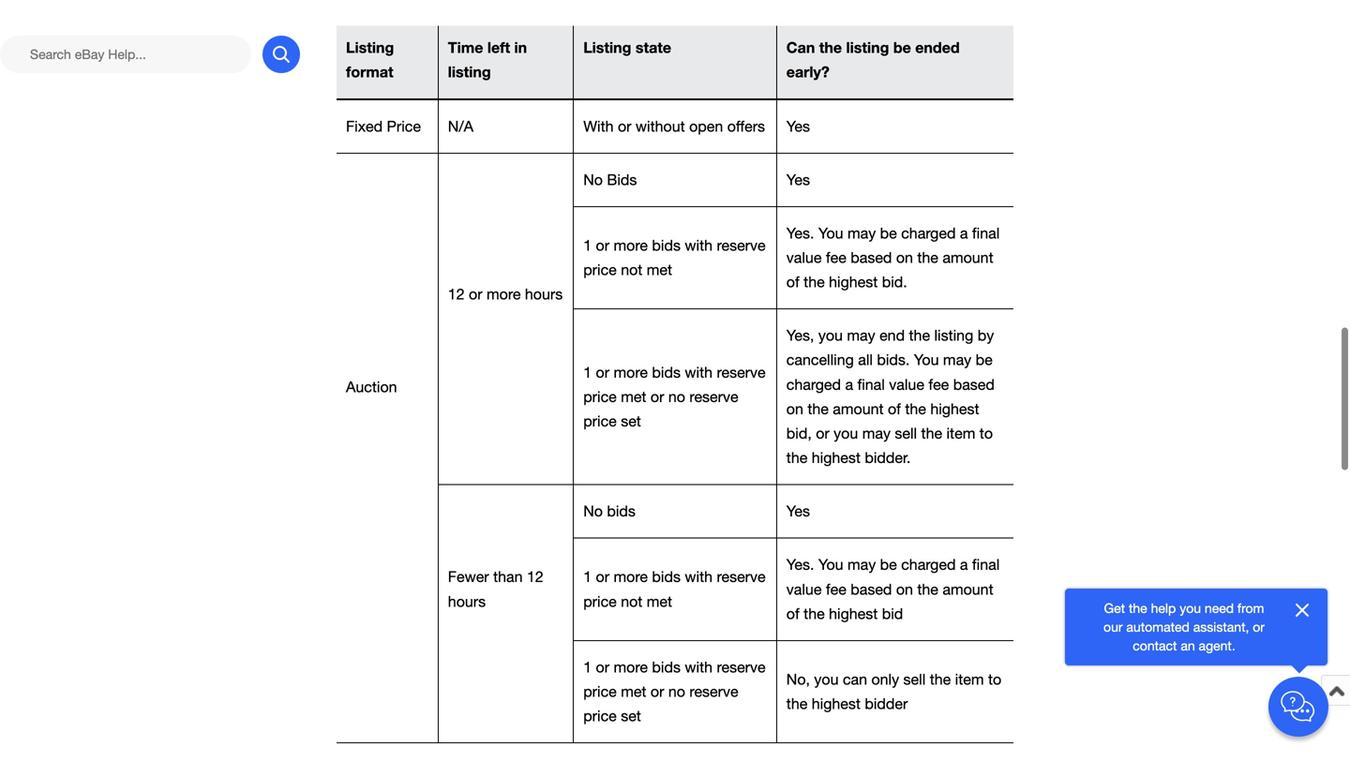 Task type: locate. For each thing, give the bounding box(es) containing it.
highest left bid.
[[829, 273, 878, 291]]

auction
[[346, 378, 397, 396]]

you right no,
[[814, 671, 839, 688]]

0 vertical spatial yes
[[787, 117, 810, 135]]

2 vertical spatial a
[[960, 556, 968, 574]]

5 price from the top
[[584, 683, 617, 701]]

on
[[896, 249, 913, 266], [787, 400, 804, 418], [896, 581, 913, 598]]

price
[[387, 117, 421, 135]]

bids for yes, you may end the listing by cancelling all bids. you may be charged a final value fee based on the amount of the highest bid, or you may sell the item to the highest bidder.
[[652, 364, 681, 381]]

a inside yes. you may be charged a final value fee based on the amount of the highest bid.
[[960, 225, 968, 242]]

may for yes. you may be charged a final value fee based on the amount of the highest bid.
[[848, 225, 876, 242]]

listing left state
[[584, 39, 632, 56]]

be down by
[[976, 351, 993, 369]]

bidder.
[[865, 449, 911, 467]]

with for yes. you may be charged a final value fee based on the amount of the highest bid
[[685, 569, 713, 586]]

get the help you need from our automated assistant, or contact an agent. tooltip
[[1095, 599, 1274, 656]]

sell right only on the right of the page
[[904, 671, 926, 688]]

1 1 from the top
[[584, 237, 592, 254]]

2 vertical spatial final
[[972, 556, 1000, 574]]

1 or more bids with reserve price met or no reserve price set
[[584, 364, 766, 430], [584, 659, 766, 725]]

no for yes,
[[669, 388, 686, 405]]

be left ended
[[894, 39, 911, 56]]

of for yes. you may be charged a final value fee based on the amount of the highest bid
[[787, 605, 800, 623]]

price for no, you can only sell the item to the highest bidder
[[584, 683, 617, 701]]

fewer than 12 hours
[[448, 569, 544, 610]]

with for yes. you may be charged a final value fee based on the amount of the highest bid.
[[685, 237, 713, 254]]

3 with from the top
[[685, 569, 713, 586]]

4 price from the top
[[584, 593, 617, 610]]

2 vertical spatial fee
[[826, 581, 847, 598]]

1 vertical spatial you
[[914, 351, 939, 369]]

more
[[614, 237, 648, 254], [487, 286, 521, 303], [614, 364, 648, 381], [614, 569, 648, 586], [614, 659, 648, 676]]

value down bids.
[[889, 376, 925, 393]]

2 no from the top
[[584, 503, 603, 520]]

listing format
[[346, 39, 394, 81]]

bidder
[[865, 695, 908, 713]]

2 vertical spatial based
[[851, 581, 892, 598]]

a inside the yes, you may end the listing by cancelling all bids. you may be charged a final value fee based on the amount of the highest bid, or you may sell the item to the highest bidder.
[[845, 376, 853, 393]]

not
[[621, 261, 643, 279], [621, 593, 643, 610]]

0 vertical spatial you
[[819, 225, 844, 242]]

1 vertical spatial 1 or more bids with reserve price met or no reserve price set
[[584, 659, 766, 725]]

get the help you need from our automated assistant, or contact an agent.
[[1104, 601, 1265, 654]]

0 vertical spatial sell
[[895, 425, 917, 442]]

0 vertical spatial no
[[584, 171, 603, 188]]

charged up bid
[[901, 556, 956, 574]]

yes. inside yes. you may be charged a final value fee based on the amount of the highest bid.
[[787, 225, 814, 242]]

1 vertical spatial amount
[[833, 400, 884, 418]]

from
[[1238, 601, 1265, 616]]

0 vertical spatial listing
[[846, 39, 889, 56]]

value inside yes. you may be charged a final value fee based on the amount of the highest bid.
[[787, 249, 822, 266]]

1 vertical spatial to
[[988, 671, 1002, 688]]

fee inside yes. you may be charged a final value fee based on the amount of the highest bid.
[[826, 249, 847, 266]]

be inside the yes, you may end the listing by cancelling all bids. you may be charged a final value fee based on the amount of the highest bid, or you may sell the item to the highest bidder.
[[976, 351, 993, 369]]

amount inside yes. you may be charged a final value fee based on the amount of the highest bid.
[[943, 249, 994, 266]]

or
[[618, 117, 632, 135], [596, 237, 610, 254], [469, 286, 483, 303], [596, 364, 610, 381], [651, 388, 664, 405], [816, 425, 830, 442], [596, 569, 610, 586], [1253, 619, 1265, 635], [596, 659, 610, 676], [651, 683, 664, 701]]

offers
[[727, 117, 765, 135]]

based inside yes. you may be charged a final value fee based on the amount of the highest bid
[[851, 581, 892, 598]]

you right help
[[1180, 601, 1201, 616]]

be inside can the listing be ended early?
[[894, 39, 911, 56]]

1 or more bids with reserve price not met for yes. you may be charged a final value fee based on the amount of the highest bid.
[[584, 237, 766, 279]]

set
[[621, 413, 641, 430], [621, 708, 641, 725]]

0 horizontal spatial hours
[[448, 593, 486, 610]]

12
[[448, 286, 465, 303], [527, 569, 544, 586]]

1 horizontal spatial 12
[[527, 569, 544, 586]]

1 vertical spatial charged
[[787, 376, 841, 393]]

2 price from the top
[[584, 388, 617, 405]]

0 vertical spatial 1 or more bids with reserve price met or no reserve price set
[[584, 364, 766, 430]]

0 vertical spatial fee
[[826, 249, 847, 266]]

a
[[960, 225, 968, 242], [845, 376, 853, 393], [960, 556, 968, 574]]

1 vertical spatial set
[[621, 708, 641, 725]]

2 with from the top
[[685, 364, 713, 381]]

sell inside no, you can only sell the item to the highest bidder
[[904, 671, 926, 688]]

a inside yes. you may be charged a final value fee based on the amount of the highest bid
[[960, 556, 968, 574]]

2 not from the top
[[621, 593, 643, 610]]

highest inside no, you can only sell the item to the highest bidder
[[812, 695, 861, 713]]

listing for listing state
[[584, 39, 632, 56]]

you
[[819, 327, 843, 344], [834, 425, 858, 442], [1180, 601, 1201, 616], [814, 671, 839, 688]]

0 vertical spatial of
[[787, 273, 800, 291]]

1 vertical spatial no
[[584, 503, 603, 520]]

you for yes. you may be charged a final value fee based on the amount of the highest bid
[[819, 556, 844, 574]]

1 vertical spatial 12
[[527, 569, 544, 586]]

0 horizontal spatial listing
[[448, 63, 491, 81]]

set for no, you can only sell the item to the highest bidder
[[621, 708, 641, 725]]

0 vertical spatial yes.
[[787, 225, 814, 242]]

bids for yes. you may be charged a final value fee based on the amount of the highest bid.
[[652, 237, 681, 254]]

final inside yes. you may be charged a final value fee based on the amount of the highest bid.
[[972, 225, 1000, 242]]

final inside the yes, you may end the listing by cancelling all bids. you may be charged a final value fee based on the amount of the highest bid, or you may sell the item to the highest bidder.
[[858, 376, 885, 393]]

2 vertical spatial of
[[787, 605, 800, 623]]

yes, you may end the listing by cancelling all bids. you may be charged a final value fee based on the amount of the highest bid, or you may sell the item to the highest bidder.
[[787, 327, 995, 467]]

time
[[448, 39, 483, 56]]

fee inside the yes, you may end the listing by cancelling all bids. you may be charged a final value fee based on the amount of the highest bid, or you may sell the item to the highest bidder.
[[929, 376, 949, 393]]

can
[[787, 39, 815, 56]]

highest down can
[[812, 695, 861, 713]]

0 vertical spatial on
[[896, 249, 913, 266]]

1 1 or more bids with reserve price not met from the top
[[584, 237, 766, 279]]

based
[[851, 249, 892, 266], [954, 376, 995, 393], [851, 581, 892, 598]]

1 1 or more bids with reserve price met or no reserve price set from the top
[[584, 364, 766, 430]]

1 horizontal spatial hours
[[525, 286, 563, 303]]

the inside get the help you need from our automated assistant, or contact an agent.
[[1129, 601, 1148, 616]]

hours inside fewer than 12 hours
[[448, 593, 486, 610]]

you inside yes. you may be charged a final value fee based on the amount of the highest bid.
[[819, 225, 844, 242]]

charged
[[901, 225, 956, 242], [787, 376, 841, 393], [901, 556, 956, 574]]

1 vertical spatial listing
[[448, 63, 491, 81]]

may inside yes. you may be charged a final value fee based on the amount of the highest bid.
[[848, 225, 876, 242]]

cancelling
[[787, 351, 854, 369]]

than
[[493, 569, 523, 586]]

on up bid.
[[896, 249, 913, 266]]

0 vertical spatial not
[[621, 261, 643, 279]]

1 yes from the top
[[787, 117, 810, 135]]

of inside yes. you may be charged a final value fee based on the amount of the highest bid.
[[787, 273, 800, 291]]

charged inside yes. you may be charged a final value fee based on the amount of the highest bid
[[901, 556, 956, 574]]

0 vertical spatial charged
[[901, 225, 956, 242]]

on up bid
[[896, 581, 913, 598]]

based up bid
[[851, 581, 892, 598]]

be inside yes. you may be charged a final value fee based on the amount of the highest bid.
[[880, 225, 897, 242]]

more for yes, you may end the listing by cancelling all bids. you may be charged a final value fee based on the amount of the highest bid, or you may sell the item to the highest bidder.
[[614, 364, 648, 381]]

2 yes. from the top
[[787, 556, 814, 574]]

not for yes. you may be charged a final value fee based on the amount of the highest bid.
[[621, 261, 643, 279]]

3 price from the top
[[584, 413, 617, 430]]

not down bids
[[621, 261, 643, 279]]

1 listing from the left
[[346, 39, 394, 56]]

be
[[894, 39, 911, 56], [880, 225, 897, 242], [976, 351, 993, 369], [880, 556, 897, 574]]

no
[[584, 171, 603, 188], [584, 503, 603, 520]]

1 vertical spatial hours
[[448, 593, 486, 610]]

reserve for no, you can only sell the item to the highest bidder
[[717, 659, 766, 676]]

0 vertical spatial value
[[787, 249, 822, 266]]

1 vertical spatial value
[[889, 376, 925, 393]]

an
[[1181, 638, 1195, 654]]

hours
[[525, 286, 563, 303], [448, 593, 486, 610]]

no,
[[787, 671, 810, 688]]

0 vertical spatial 1 or more bids with reserve price not met
[[584, 237, 766, 279]]

to
[[980, 425, 993, 442], [988, 671, 1002, 688]]

value for yes. you may be charged a final value fee based on the amount of the highest bid
[[787, 581, 822, 598]]

no
[[669, 388, 686, 405], [669, 683, 686, 701]]

yes,
[[787, 327, 814, 344]]

1 vertical spatial based
[[954, 376, 995, 393]]

2 vertical spatial yes
[[787, 503, 810, 520]]

of up no,
[[787, 605, 800, 623]]

value inside yes. you may be charged a final value fee based on the amount of the highest bid
[[787, 581, 822, 598]]

item inside the yes, you may end the listing by cancelling all bids. you may be charged a final value fee based on the amount of the highest bid, or you may sell the item to the highest bidder.
[[947, 425, 976, 442]]

1 vertical spatial item
[[955, 671, 984, 688]]

of
[[787, 273, 800, 291], [888, 400, 901, 418], [787, 605, 800, 623]]

time left in listing
[[448, 39, 527, 81]]

listing up format
[[346, 39, 394, 56]]

amount for yes. you may be charged a final value fee based on the amount of the highest bid.
[[943, 249, 994, 266]]

2 vertical spatial listing
[[935, 327, 974, 344]]

value for yes. you may be charged a final value fee based on the amount of the highest bid.
[[787, 249, 822, 266]]

2 set from the top
[[621, 708, 641, 725]]

of up yes,
[[787, 273, 800, 291]]

amount
[[943, 249, 994, 266], [833, 400, 884, 418], [943, 581, 994, 598]]

yes for with or without open offers
[[787, 117, 810, 135]]

2 horizontal spatial listing
[[935, 327, 974, 344]]

assistant,
[[1194, 619, 1250, 635]]

highest
[[829, 273, 878, 291], [931, 400, 980, 418], [812, 449, 861, 467], [829, 605, 878, 623], [812, 695, 861, 713]]

fee for yes. you may be charged a final value fee based on the amount of the highest bid.
[[826, 249, 847, 266]]

not for yes. you may be charged a final value fee based on the amount of the highest bid
[[621, 593, 643, 610]]

1 or more bids with reserve price not met for yes. you may be charged a final value fee based on the amount of the highest bid
[[584, 569, 766, 610]]

may
[[848, 225, 876, 242], [847, 327, 876, 344], [943, 351, 972, 369], [863, 425, 891, 442], [848, 556, 876, 574]]

be inside yes. you may be charged a final value fee based on the amount of the highest bid
[[880, 556, 897, 574]]

2 1 or more bids with reserve price not met from the top
[[584, 569, 766, 610]]

format
[[346, 63, 394, 81]]

2 1 or more bids with reserve price met or no reserve price set from the top
[[584, 659, 766, 725]]

no for no bids
[[584, 503, 603, 520]]

with
[[584, 117, 614, 135]]

1 vertical spatial sell
[[904, 671, 926, 688]]

of inside the yes, you may end the listing by cancelling all bids. you may be charged a final value fee based on the amount of the highest bid, or you may sell the item to the highest bidder.
[[888, 400, 901, 418]]

2 listing from the left
[[584, 39, 632, 56]]

bid,
[[787, 425, 812, 442]]

final
[[972, 225, 1000, 242], [858, 376, 885, 393], [972, 556, 1000, 574]]

price for yes. you may be charged a final value fee based on the amount of the highest bid
[[584, 593, 617, 610]]

bids for no, you can only sell the item to the highest bidder
[[652, 659, 681, 676]]

help
[[1151, 601, 1176, 616]]

sell up bidder.
[[895, 425, 917, 442]]

no bids
[[584, 171, 637, 188]]

met
[[647, 261, 672, 279], [621, 388, 647, 405], [647, 593, 672, 610], [621, 683, 647, 701]]

or inside the yes, you may end the listing by cancelling all bids. you may be charged a final value fee based on the amount of the highest bid, or you may sell the item to the highest bidder.
[[816, 425, 830, 442]]

2 vertical spatial you
[[819, 556, 844, 574]]

3 yes from the top
[[787, 503, 810, 520]]

1 price from the top
[[584, 261, 617, 279]]

2 yes from the top
[[787, 171, 810, 188]]

fee
[[826, 249, 847, 266], [929, 376, 949, 393], [826, 581, 847, 598]]

1 vertical spatial final
[[858, 376, 885, 393]]

1 vertical spatial yes.
[[787, 556, 814, 574]]

hours for 12 or more hours
[[525, 286, 563, 303]]

2 no from the top
[[669, 683, 686, 701]]

more for yes. you may be charged a final value fee based on the amount of the highest bid
[[614, 569, 648, 586]]

you inside the yes, you may end the listing by cancelling all bids. you may be charged a final value fee based on the amount of the highest bid, or you may sell the item to the highest bidder.
[[914, 351, 939, 369]]

be up bid
[[880, 556, 897, 574]]

fee inside yes. you may be charged a final value fee based on the amount of the highest bid
[[826, 581, 847, 598]]

or inside get the help you need from our automated assistant, or contact an agent.
[[1253, 619, 1265, 635]]

0 vertical spatial amount
[[943, 249, 994, 266]]

0 vertical spatial item
[[947, 425, 976, 442]]

1 for yes. you may be charged a final value fee based on the amount of the highest bid.
[[584, 237, 592, 254]]

0 horizontal spatial listing
[[346, 39, 394, 56]]

you for yes. you may be charged a final value fee based on the amount of the highest bid.
[[819, 225, 844, 242]]

with for no, you can only sell the item to the highest bidder
[[685, 659, 713, 676]]

may for yes. you may be charged a final value fee based on the amount of the highest bid
[[848, 556, 876, 574]]

based for yes. you may be charged a final value fee based on the amount of the highest bid.
[[851, 249, 892, 266]]

yes.
[[787, 225, 814, 242], [787, 556, 814, 574]]

listing
[[346, 39, 394, 56], [584, 39, 632, 56]]

1
[[584, 237, 592, 254], [584, 364, 592, 381], [584, 569, 592, 586], [584, 659, 592, 676]]

2 vertical spatial on
[[896, 581, 913, 598]]

not down the no bids
[[621, 593, 643, 610]]

of down bids.
[[888, 400, 901, 418]]

charged down cancelling
[[787, 376, 841, 393]]

0 vertical spatial final
[[972, 225, 1000, 242]]

0 vertical spatial 12
[[448, 286, 465, 303]]

highest down by
[[931, 400, 980, 418]]

sell inside the yes, you may end the listing by cancelling all bids. you may be charged a final value fee based on the amount of the highest bid, or you may sell the item to the highest bidder.
[[895, 425, 917, 442]]

value up no,
[[787, 581, 822, 598]]

1 vertical spatial of
[[888, 400, 901, 418]]

yes. for yes. you may be charged a final value fee based on the amount of the highest bid
[[787, 556, 814, 574]]

yes. inside yes. you may be charged a final value fee based on the amount of the highest bid
[[787, 556, 814, 574]]

on inside yes. you may be charged a final value fee based on the amount of the highest bid
[[896, 581, 913, 598]]

charged inside yes. you may be charged a final value fee based on the amount of the highest bid.
[[901, 225, 956, 242]]

the inside can the listing be ended early?
[[819, 39, 842, 56]]

based down by
[[954, 376, 995, 393]]

more for no, you can only sell the item to the highest bidder
[[614, 659, 648, 676]]

1 horizontal spatial listing
[[584, 39, 632, 56]]

0 vertical spatial to
[[980, 425, 993, 442]]

2 vertical spatial amount
[[943, 581, 994, 598]]

need
[[1205, 601, 1234, 616]]

4 with from the top
[[685, 659, 713, 676]]

based inside yes. you may be charged a final value fee based on the amount of the highest bid.
[[851, 249, 892, 266]]

you inside yes. you may be charged a final value fee based on the amount of the highest bid
[[819, 556, 844, 574]]

you
[[819, 225, 844, 242], [914, 351, 939, 369], [819, 556, 844, 574]]

on inside yes. you may be charged a final value fee based on the amount of the highest bid.
[[896, 249, 913, 266]]

reserve
[[717, 237, 766, 254], [717, 364, 766, 381], [690, 388, 739, 405], [717, 569, 766, 586], [717, 659, 766, 676], [690, 683, 739, 701]]

1 no from the top
[[669, 388, 686, 405]]

no bids
[[584, 503, 636, 520]]

charged up bid.
[[901, 225, 956, 242]]

4 1 from the top
[[584, 659, 592, 676]]

0 vertical spatial no
[[669, 388, 686, 405]]

1 vertical spatial yes
[[787, 171, 810, 188]]

get
[[1104, 601, 1126, 616]]

item
[[947, 425, 976, 442], [955, 671, 984, 688]]

1 no from the top
[[584, 171, 603, 188]]

1 horizontal spatial listing
[[846, 39, 889, 56]]

1 vertical spatial no
[[669, 683, 686, 701]]

0 vertical spatial based
[[851, 249, 892, 266]]

1 vertical spatial 1 or more bids with reserve price not met
[[584, 569, 766, 610]]

1 for yes. you may be charged a final value fee based on the amount of the highest bid
[[584, 569, 592, 586]]

listing down time
[[448, 63, 491, 81]]

2 vertical spatial value
[[787, 581, 822, 598]]

1 vertical spatial not
[[621, 593, 643, 610]]

1 with from the top
[[685, 237, 713, 254]]

1 or more bids with reserve price not met
[[584, 237, 766, 279], [584, 569, 766, 610]]

2 1 from the top
[[584, 364, 592, 381]]

0 vertical spatial a
[[960, 225, 968, 242]]

final inside yes. you may be charged a final value fee based on the amount of the highest bid
[[972, 556, 1000, 574]]

listing right can
[[846, 39, 889, 56]]

price
[[584, 261, 617, 279], [584, 388, 617, 405], [584, 413, 617, 430], [584, 593, 617, 610], [584, 683, 617, 701], [584, 708, 617, 725]]

0 vertical spatial set
[[621, 413, 641, 430]]

based up bid.
[[851, 249, 892, 266]]

1 vertical spatial a
[[845, 376, 853, 393]]

ended
[[916, 39, 960, 56]]

amount inside yes. you may be charged a final value fee based on the amount of the highest bid
[[943, 581, 994, 598]]

1 set from the top
[[621, 413, 641, 430]]

highest left bid
[[829, 605, 878, 623]]

2 vertical spatial charged
[[901, 556, 956, 574]]

3 1 from the top
[[584, 569, 592, 586]]

listing left by
[[935, 327, 974, 344]]

yes
[[787, 117, 810, 135], [787, 171, 810, 188], [787, 503, 810, 520]]

value
[[787, 249, 822, 266], [889, 376, 925, 393], [787, 581, 822, 598]]

with
[[685, 237, 713, 254], [685, 364, 713, 381], [685, 569, 713, 586], [685, 659, 713, 676]]

listing
[[846, 39, 889, 56], [448, 63, 491, 81], [935, 327, 974, 344]]

on up the bid,
[[787, 400, 804, 418]]

1 yes. from the top
[[787, 225, 814, 242]]

value up yes,
[[787, 249, 822, 266]]

be up bid.
[[880, 225, 897, 242]]

the
[[819, 39, 842, 56], [918, 249, 939, 266], [804, 273, 825, 291], [909, 327, 930, 344], [808, 400, 829, 418], [905, 400, 926, 418], [921, 425, 943, 442], [787, 449, 808, 467], [918, 581, 939, 598], [1129, 601, 1148, 616], [804, 605, 825, 623], [930, 671, 951, 688], [787, 695, 808, 713]]

sell
[[895, 425, 917, 442], [904, 671, 926, 688]]

no for no bids
[[584, 171, 603, 188]]

highest inside yes. you may be charged a final value fee based on the amount of the highest bid.
[[829, 273, 878, 291]]

may inside yes. you may be charged a final value fee based on the amount of the highest bid
[[848, 556, 876, 574]]

bids
[[652, 237, 681, 254], [652, 364, 681, 381], [607, 503, 636, 520], [652, 569, 681, 586], [652, 659, 681, 676]]

no, you can only sell the item to the highest bidder
[[787, 671, 1002, 713]]

you up cancelling
[[819, 327, 843, 344]]

1 vertical spatial on
[[787, 400, 804, 418]]

hours for fewer than 12 hours
[[448, 593, 486, 610]]

1 vertical spatial fee
[[929, 376, 949, 393]]

1 not from the top
[[621, 261, 643, 279]]

of inside yes. you may be charged a final value fee based on the amount of the highest bid
[[787, 605, 800, 623]]

0 vertical spatial hours
[[525, 286, 563, 303]]

6 price from the top
[[584, 708, 617, 725]]



Task type: vqa. For each thing, say whether or not it's contained in the screenshot.
The Deals at the left top of page
no



Task type: describe. For each thing, give the bounding box(es) containing it.
bids for yes. you may be charged a final value fee based on the amount of the highest bid
[[652, 569, 681, 586]]

yes. you may be charged a final value fee based on the amount of the highest bid.
[[787, 225, 1000, 291]]

charged for yes. you may be charged a final value fee based on the amount of the highest bid.
[[901, 225, 956, 242]]

you inside get the help you need from our automated assistant, or contact an agent.
[[1180, 601, 1201, 616]]

can the listing be ended early?
[[787, 39, 960, 81]]

to inside the yes, you may end the listing by cancelling all bids. you may be charged a final value fee based on the amount of the highest bid, or you may sell the item to the highest bidder.
[[980, 425, 993, 442]]

you right the bid,
[[834, 425, 858, 442]]

1 or more bids with reserve price met or no reserve price set for no,
[[584, 659, 766, 725]]

price for yes, you may end the listing by cancelling all bids. you may be charged a final value fee based on the amount of the highest bid, or you may sell the item to the highest bidder.
[[584, 388, 617, 405]]

fee for yes. you may be charged a final value fee based on the amount of the highest bid
[[826, 581, 847, 598]]

amount inside the yes, you may end the listing by cancelling all bids. you may be charged a final value fee based on the amount of the highest bid, or you may sell the item to the highest bidder.
[[833, 400, 884, 418]]

Search eBay Help... text field
[[0, 36, 251, 73]]

be for yes. you may be charged a final value fee based on the amount of the highest bid.
[[880, 225, 897, 242]]

may for yes, you may end the listing by cancelling all bids. you may be charged a final value fee based on the amount of the highest bid, or you may sell the item to the highest bidder.
[[847, 327, 876, 344]]

left
[[488, 39, 510, 56]]

fixed
[[346, 117, 383, 135]]

price for yes. you may be charged a final value fee based on the amount of the highest bid.
[[584, 261, 617, 279]]

to inside no, you can only sell the item to the highest bidder
[[988, 671, 1002, 688]]

amount for yes. you may be charged a final value fee based on the amount of the highest bid
[[943, 581, 994, 598]]

a for yes. you may be charged a final value fee based on the amount of the highest bid.
[[960, 225, 968, 242]]

n/a
[[448, 117, 474, 135]]

state
[[636, 39, 672, 56]]

agent.
[[1199, 638, 1236, 654]]

end
[[880, 327, 905, 344]]

yes. for yes. you may be charged a final value fee based on the amount of the highest bid.
[[787, 225, 814, 242]]

yes. you may be charged a final value fee based on the amount of the highest bid
[[787, 556, 1000, 623]]

reserve for yes. you may be charged a final value fee based on the amount of the highest bid
[[717, 569, 766, 586]]

listing inside the yes, you may end the listing by cancelling all bids. you may be charged a final value fee based on the amount of the highest bid, or you may sell the item to the highest bidder.
[[935, 327, 974, 344]]

1 for yes, you may end the listing by cancelling all bids. you may be charged a final value fee based on the amount of the highest bid, or you may sell the item to the highest bidder.
[[584, 364, 592, 381]]

early?
[[787, 63, 830, 81]]

on inside the yes, you may end the listing by cancelling all bids. you may be charged a final value fee based on the amount of the highest bid, or you may sell the item to the highest bidder.
[[787, 400, 804, 418]]

based inside the yes, you may end the listing by cancelling all bids. you may be charged a final value fee based on the amount of the highest bid, or you may sell the item to the highest bidder.
[[954, 376, 995, 393]]

a for yes. you may be charged a final value fee based on the amount of the highest bid
[[960, 556, 968, 574]]

item inside no, you can only sell the item to the highest bidder
[[955, 671, 984, 688]]

12 or more hours
[[448, 286, 563, 303]]

can
[[843, 671, 868, 688]]

reserve for yes. you may be charged a final value fee based on the amount of the highest bid.
[[717, 237, 766, 254]]

charged inside the yes, you may end the listing by cancelling all bids. you may be charged a final value fee based on the amount of the highest bid, or you may sell the item to the highest bidder.
[[787, 376, 841, 393]]

value inside the yes, you may end the listing by cancelling all bids. you may be charged a final value fee based on the amount of the highest bid, or you may sell the item to the highest bidder.
[[889, 376, 925, 393]]

bid.
[[882, 273, 908, 291]]

without
[[636, 117, 685, 135]]

final for yes. you may be charged a final value fee based on the amount of the highest bid.
[[972, 225, 1000, 242]]

all
[[858, 351, 873, 369]]

with or without open offers
[[584, 117, 765, 135]]

1 for no, you can only sell the item to the highest bidder
[[584, 659, 592, 676]]

of for yes. you may be charged a final value fee based on the amount of the highest bid.
[[787, 273, 800, 291]]

you inside no, you can only sell the item to the highest bidder
[[814, 671, 839, 688]]

bids
[[607, 171, 637, 188]]

final for yes. you may be charged a final value fee based on the amount of the highest bid
[[972, 556, 1000, 574]]

charged for yes. you may be charged a final value fee based on the amount of the highest bid
[[901, 556, 956, 574]]

contact
[[1133, 638, 1177, 654]]

automated
[[1127, 619, 1190, 635]]

only
[[872, 671, 899, 688]]

based for yes. you may be charged a final value fee based on the amount of the highest bid
[[851, 581, 892, 598]]

be for yes. you may be charged a final value fee based on the amount of the highest bid
[[880, 556, 897, 574]]

listing inside can the listing be ended early?
[[846, 39, 889, 56]]

set for yes, you may end the listing by cancelling all bids. you may be charged a final value fee based on the amount of the highest bid, or you may sell the item to the highest bidder.
[[621, 413, 641, 430]]

listing inside the time left in listing
[[448, 63, 491, 81]]

more for yes. you may be charged a final value fee based on the amount of the highest bid.
[[614, 237, 648, 254]]

on for yes. you may be charged a final value fee based on the amount of the highest bid
[[896, 581, 913, 598]]

bids.
[[877, 351, 910, 369]]

1 or more bids with reserve price met or no reserve price set for yes,
[[584, 364, 766, 430]]

reserve for yes, you may end the listing by cancelling all bids. you may be charged a final value fee based on the amount of the highest bid, or you may sell the item to the highest bidder.
[[717, 364, 766, 381]]

bid
[[882, 605, 903, 623]]

highest inside yes. you may be charged a final value fee based on the amount of the highest bid
[[829, 605, 878, 623]]

in
[[514, 39, 527, 56]]

be for can the listing be ended early?
[[894, 39, 911, 56]]

listing state
[[584, 39, 672, 56]]

open
[[689, 117, 723, 135]]

highest down the bid,
[[812, 449, 861, 467]]

listing for listing format
[[346, 39, 394, 56]]

no for no,
[[669, 683, 686, 701]]

on for yes. you may be charged a final value fee based on the amount of the highest bid.
[[896, 249, 913, 266]]

by
[[978, 327, 994, 344]]

our
[[1104, 619, 1123, 635]]

yes for no bids
[[787, 171, 810, 188]]

fixed price
[[346, 117, 421, 135]]

with for yes, you may end the listing by cancelling all bids. you may be charged a final value fee based on the amount of the highest bid, or you may sell the item to the highest bidder.
[[685, 364, 713, 381]]

fewer
[[448, 569, 489, 586]]

12 inside fewer than 12 hours
[[527, 569, 544, 586]]

0 horizontal spatial 12
[[448, 286, 465, 303]]



